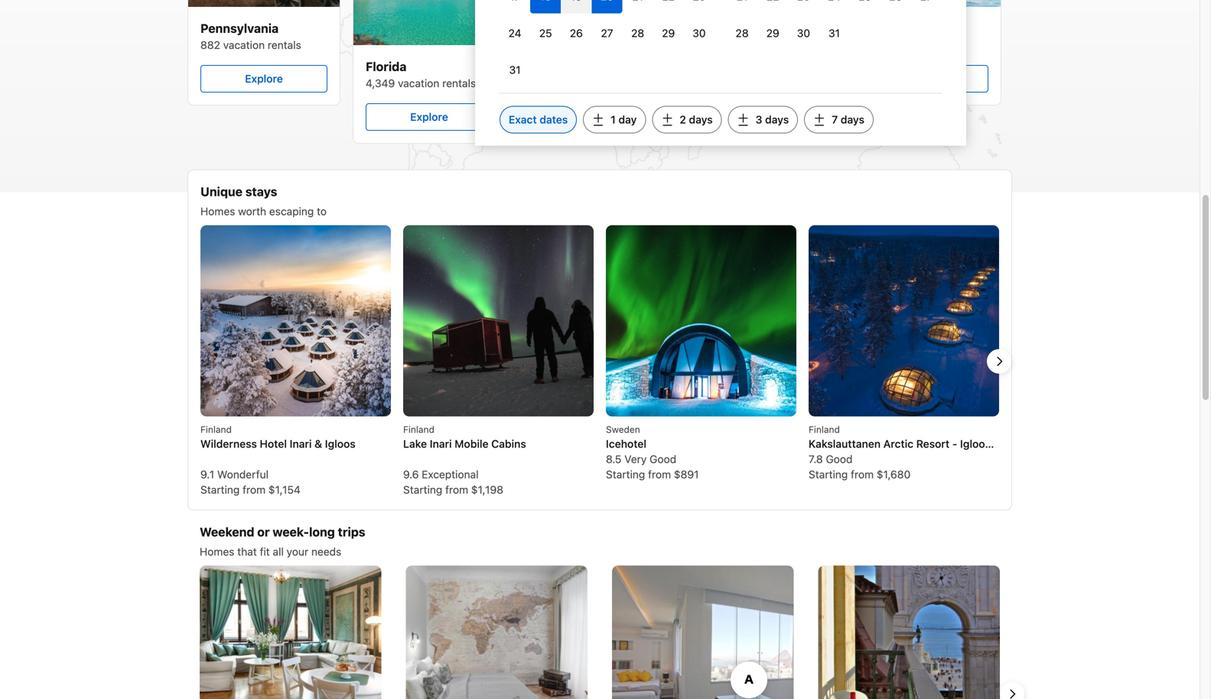 Task type: locate. For each thing, give the bounding box(es) containing it.
finland up 'kakslauttanen' in the right of the page
[[809, 424, 840, 435]]

from down the good
[[648, 468, 671, 481]]

finland up lake
[[403, 424, 435, 435]]

cabins
[[491, 438, 526, 450]]

explore down florida 4,349 vacation rentals
[[410, 111, 448, 123]]

rentals inside pennsylvania 882 vacation rentals
[[268, 39, 301, 51]]

0 horizontal spatial finland
[[201, 424, 232, 435]]

vacation down diego
[[546, 39, 588, 51]]

days
[[689, 113, 713, 126], [765, 113, 789, 126], [841, 113, 865, 126]]

explore link left 7
[[696, 103, 823, 131]]

0 horizontal spatial 29
[[662, 27, 675, 39]]

1 horizontal spatial 29
[[767, 27, 780, 39]]

explore link for pennsylvania
[[201, 65, 328, 93]]

rentals inside florida 4,349 vacation rentals
[[442, 77, 476, 90]]

days right 2
[[689, 113, 713, 126]]

unique stays homes worth escaping to
[[201, 184, 327, 218]]

0 horizontal spatial 30
[[693, 27, 706, 39]]

25
[[539, 27, 552, 39]]

24 December 2023 checkbox
[[500, 16, 530, 50]]

days right 3
[[765, 113, 789, 126]]

finland inside finland lake inari mobile cabins
[[403, 424, 435, 435]]

cell up the 27
[[592, 0, 623, 13]]

1
[[611, 113, 616, 126]]

28 inside 28 checkbox
[[631, 27, 644, 39]]

finland up wilderness
[[201, 424, 232, 435]]

homes down unique
[[201, 205, 235, 218]]

1 horizontal spatial vacation
[[398, 77, 440, 90]]

2
[[680, 113, 686, 126]]

17 December 2023 checkbox
[[500, 0, 530, 13]]

from down 9.1 wonderful
[[243, 484, 266, 496]]

starting down 8.5 very
[[606, 468, 645, 481]]

0 vertical spatial region
[[188, 225, 1054, 498]]

1 horizontal spatial explore
[[410, 111, 448, 123]]

homes down weekend
[[200, 546, 234, 558]]

from
[[648, 468, 671, 481], [851, 468, 874, 481], [243, 484, 266, 496], [445, 484, 468, 496]]

2 finland from the left
[[403, 424, 435, 435]]

inari right lake
[[430, 438, 452, 450]]

29 inside "checkbox"
[[662, 27, 675, 39]]

2 28 from the left
[[736, 27, 749, 39]]

28
[[631, 27, 644, 39], [736, 27, 749, 39]]

vacation down 'florida' at the left top of page
[[398, 77, 440, 90]]

2 igloos from the left
[[960, 438, 991, 450]]

31 down 24 january 2024 checkbox
[[829, 27, 840, 39]]

starting inside 9.1 wonderful starting from $1,154
[[201, 484, 240, 496]]

your
[[287, 546, 308, 558]]

that
[[237, 546, 257, 558]]

igloos right -
[[960, 438, 991, 450]]

3 days from the left
[[841, 113, 865, 126]]

1 inari from the left
[[290, 438, 312, 450]]

0 vertical spatial 31
[[829, 27, 840, 39]]

2 cell from the left
[[561, 0, 592, 13]]

31 inside checkbox
[[509, 64, 521, 76]]

kakslauttanen
[[809, 438, 881, 450]]

igloos
[[325, 438, 356, 450], [960, 438, 991, 450]]

explore
[[245, 72, 283, 85], [410, 111, 448, 123], [741, 111, 779, 123]]

days for 7 days
[[841, 113, 865, 126]]

region containing wilderness hotel inari & igloos
[[188, 225, 1054, 498]]

2 days from the left
[[765, 113, 789, 126]]

arctic
[[884, 438, 914, 450]]

31 down 24 december 2023 option
[[509, 64, 521, 76]]

region
[[188, 225, 1054, 498], [187, 566, 1025, 699]]

1 horizontal spatial rentals
[[442, 77, 476, 90]]

igloos inside finland kakslauttanen arctic resort - igloos and chalets 7.8 good starting from $1,680
[[960, 438, 991, 450]]

29 December 2023 checkbox
[[653, 16, 684, 50]]

0 horizontal spatial explore link
[[201, 65, 328, 93]]

2 days
[[680, 113, 713, 126]]

finland kakslauttanen arctic resort - igloos and chalets 7.8 good starting from $1,680
[[809, 424, 1054, 481]]

29 for 29 january 2024 option
[[767, 27, 780, 39]]

31 January 2024 checkbox
[[819, 16, 850, 50]]

1 horizontal spatial inari
[[430, 438, 452, 450]]

30 down the 23 december 2023 option
[[693, 27, 706, 39]]

1 horizontal spatial 30
[[797, 27, 810, 39]]

week-
[[273, 525, 309, 540]]

1 vertical spatial region
[[187, 566, 1025, 699]]

$1,154
[[269, 484, 301, 496]]

from inside 9.1 wonderful starting from $1,154
[[243, 484, 266, 496]]

&
[[315, 438, 322, 450]]

cell up san
[[530, 0, 561, 13]]

1 horizontal spatial finland
[[403, 424, 435, 435]]

9.6 exceptional starting from $1,198
[[403, 468, 504, 496]]

finland lake inari mobile cabins
[[403, 424, 526, 450]]

explore link
[[201, 65, 328, 93], [366, 103, 493, 131], [696, 103, 823, 131]]

2 29 from the left
[[767, 27, 780, 39]]

2 horizontal spatial rentals
[[591, 39, 624, 51]]

2 horizontal spatial days
[[841, 113, 865, 126]]

1 horizontal spatial igloos
[[960, 438, 991, 450]]

days right 7
[[841, 113, 865, 126]]

1 horizontal spatial 31
[[829, 27, 840, 39]]

region for escaping
[[188, 225, 1054, 498]]

vacation inside pennsylvania 882 vacation rentals
[[223, 39, 265, 51]]

31
[[829, 27, 840, 39], [509, 64, 521, 76]]

2 30 from the left
[[797, 27, 810, 39]]

starting down 9.6 exceptional
[[403, 484, 443, 496]]

weekend
[[200, 525, 254, 540]]

from left the $1,680
[[851, 468, 874, 481]]

from down 9.6 exceptional
[[445, 484, 468, 496]]

explore link down florida 4,349 vacation rentals
[[366, 103, 493, 131]]

homes
[[201, 205, 235, 218], [200, 546, 234, 558]]

explore link down pennsylvania 882 vacation rentals
[[201, 65, 328, 93]]

1 finland from the left
[[201, 424, 232, 435]]

2 horizontal spatial vacation
[[546, 39, 588, 51]]

26 January 2024 checkbox
[[881, 0, 911, 13]]

0 horizontal spatial 31
[[509, 64, 521, 76]]

igloos right & in the bottom of the page
[[325, 438, 356, 450]]

1 cell from the left
[[530, 0, 561, 13]]

30
[[693, 27, 706, 39], [797, 27, 810, 39]]

0 horizontal spatial vacation
[[223, 39, 265, 51]]

finland inside finland kakslauttanen arctic resort - igloos and chalets 7.8 good starting from $1,680
[[809, 424, 840, 435]]

explore for pennsylvania
[[245, 72, 283, 85]]

22 December 2023 checkbox
[[653, 0, 684, 13]]

sweden
[[606, 424, 640, 435]]

1 28 from the left
[[631, 27, 644, 39]]

7
[[832, 113, 838, 126]]

0 horizontal spatial explore
[[245, 72, 283, 85]]

inari left & in the bottom of the page
[[290, 438, 312, 450]]

1 horizontal spatial 28
[[736, 27, 749, 39]]

0 vertical spatial homes
[[201, 205, 235, 218]]

long
[[309, 525, 335, 540]]

29 down 22 december 2023 option at the right top of the page
[[662, 27, 675, 39]]

30 December 2023 checkbox
[[684, 16, 715, 50]]

27 January 2024 checkbox
[[911, 0, 942, 13]]

25 January 2024 checkbox
[[850, 0, 881, 13]]

sweden icehotel 8.5 very good starting from $891
[[606, 424, 699, 481]]

0 horizontal spatial inari
[[290, 438, 312, 450]]

31 inside option
[[829, 27, 840, 39]]

starting inside sweden icehotel 8.5 very good starting from $891
[[606, 468, 645, 481]]

florida 4,349 vacation rentals
[[366, 59, 476, 90]]

all
[[273, 546, 284, 558]]

29 down 22 january 2024 option in the right top of the page
[[767, 27, 780, 39]]

2 inari from the left
[[430, 438, 452, 450]]

28 December 2023 checkbox
[[623, 16, 653, 50]]

28 for 28 'checkbox'
[[736, 27, 749, 39]]

from inside finland kakslauttanen arctic resort - igloos and chalets 7.8 good starting from $1,680
[[851, 468, 874, 481]]

rentals
[[268, 39, 301, 51], [591, 39, 624, 51], [442, 77, 476, 90]]

inari
[[290, 438, 312, 450], [430, 438, 452, 450]]

1 vertical spatial homes
[[200, 546, 234, 558]]

rentals for pennsylvania
[[268, 39, 301, 51]]

vacation inside florida 4,349 vacation rentals
[[398, 77, 440, 90]]

1 30 from the left
[[693, 27, 706, 39]]

igloos for &
[[325, 438, 356, 450]]

and
[[994, 438, 1013, 450]]

30 down 23 january 2024 checkbox
[[797, 27, 810, 39]]

9.6 exceptional
[[403, 468, 479, 481]]

28 inside 28 'checkbox'
[[736, 27, 749, 39]]

27
[[601, 27, 613, 39]]

29
[[662, 27, 675, 39], [767, 27, 780, 39]]

28 down 21 january 2024 checkbox
[[736, 27, 749, 39]]

days for 2 days
[[689, 113, 713, 126]]

rentals inside san diego 72 vacation rentals
[[591, 39, 624, 51]]

1 vertical spatial 31
[[509, 64, 521, 76]]

0 horizontal spatial igloos
[[325, 438, 356, 450]]

finland
[[201, 424, 232, 435], [403, 424, 435, 435], [809, 424, 840, 435]]

0 horizontal spatial 28
[[631, 27, 644, 39]]

explore down pennsylvania 882 vacation rentals
[[245, 72, 283, 85]]

vacation down 'pennsylvania'
[[223, 39, 265, 51]]

28 down the 21 december 2023 "checkbox"
[[631, 27, 644, 39]]

18 December 2023 checkbox
[[530, 0, 561, 13]]

-
[[953, 438, 958, 450]]

cell
[[530, 0, 561, 13], [561, 0, 592, 13], [592, 0, 623, 13]]

starting down 9.1 wonderful
[[201, 484, 240, 496]]

9.1 wonderful
[[201, 468, 269, 481]]

1 horizontal spatial explore link
[[366, 103, 493, 131]]

24
[[509, 27, 522, 39]]

1 29 from the left
[[662, 27, 675, 39]]

3 finland from the left
[[809, 424, 840, 435]]

19 December 2023 checkbox
[[561, 0, 592, 13]]

igloos inside finland wilderness hotel inari & igloos
[[325, 438, 356, 450]]

region for trips
[[187, 566, 1025, 699]]

29 inside option
[[767, 27, 780, 39]]

needs
[[311, 546, 341, 558]]

1 days from the left
[[689, 113, 713, 126]]

$1,680
[[877, 468, 911, 481]]

0 horizontal spatial days
[[689, 113, 713, 126]]

3 cell from the left
[[592, 0, 623, 13]]

3 days
[[756, 113, 789, 126]]

1 igloos from the left
[[325, 438, 356, 450]]

2 horizontal spatial finland
[[809, 424, 840, 435]]

starting
[[606, 468, 645, 481], [809, 468, 848, 481], [201, 484, 240, 496], [403, 484, 443, 496]]

cell up diego
[[561, 0, 592, 13]]

finland inside finland wilderness hotel inari & igloos
[[201, 424, 232, 435]]

1 day
[[611, 113, 637, 126]]

23 January 2024 checkbox
[[788, 0, 819, 13]]

vacation
[[223, 39, 265, 51], [546, 39, 588, 51], [398, 77, 440, 90]]

0 horizontal spatial rentals
[[268, 39, 301, 51]]

explore link for florida
[[366, 103, 493, 131]]

explore right 2 days at right
[[741, 111, 779, 123]]

1 horizontal spatial days
[[765, 113, 789, 126]]

mobile
[[455, 438, 489, 450]]

lake
[[403, 438, 427, 450]]

23 December 2023 checkbox
[[684, 0, 715, 13]]

starting down 7.8 good
[[809, 468, 848, 481]]



Task type: describe. For each thing, give the bounding box(es) containing it.
homes inside unique stays homes worth escaping to
[[201, 205, 235, 218]]

26
[[570, 27, 583, 39]]

unique
[[201, 184, 243, 199]]

26 December 2023 checkbox
[[561, 16, 592, 50]]

$891
[[674, 468, 699, 481]]

icehotel
[[606, 438, 647, 450]]

pennsylvania 882 vacation rentals
[[201, 21, 301, 51]]

diego
[[556, 21, 591, 36]]

20 December 2023 checkbox
[[592, 0, 623, 13]]

escaping
[[269, 205, 314, 218]]

vacation for pennsylvania
[[223, 39, 265, 51]]

21 December 2023 checkbox
[[623, 0, 653, 13]]

good
[[650, 453, 677, 466]]

stays
[[245, 184, 277, 199]]

homes inside weekend or week-long trips homes that fit all your needs
[[200, 546, 234, 558]]

starting inside 9.6 exceptional starting from $1,198
[[403, 484, 443, 496]]

explore for florida
[[410, 111, 448, 123]]

inari inside finland wilderness hotel inari & igloos
[[290, 438, 312, 450]]

or
[[257, 525, 270, 540]]

7 days
[[832, 113, 865, 126]]

25 December 2023 checkbox
[[530, 16, 561, 50]]

30 January 2024 checkbox
[[788, 16, 819, 50]]

exact dates
[[509, 113, 568, 126]]

days for 3 days
[[765, 113, 789, 126]]

pennsylvania
[[201, 21, 279, 36]]

vacation inside san diego 72 vacation rentals
[[546, 39, 588, 51]]

finland for kakslauttanen
[[809, 424, 840, 435]]

$1,198
[[471, 484, 504, 496]]

31 December 2023 checkbox
[[500, 53, 530, 87]]

2 horizontal spatial explore link
[[696, 103, 823, 131]]

dates
[[540, 113, 568, 126]]

28 for 28 checkbox
[[631, 27, 644, 39]]

san diego 72 vacation rentals
[[531, 21, 624, 51]]

rentals for florida
[[442, 77, 476, 90]]

8.5 very
[[606, 453, 647, 466]]

starting inside finland kakslauttanen arctic resort - igloos and chalets 7.8 good starting from $1,680
[[809, 468, 848, 481]]

vacation for florida
[[398, 77, 440, 90]]

chalets
[[1015, 438, 1054, 450]]

finland for wilderness
[[201, 424, 232, 435]]

29 for 29 december 2023 "checkbox"
[[662, 27, 675, 39]]

resort
[[917, 438, 950, 450]]

hotel
[[260, 438, 287, 450]]

finland wilderness hotel inari & igloos
[[201, 424, 356, 450]]

day
[[619, 113, 637, 126]]

30 for 30 checkbox
[[797, 27, 810, 39]]

florida
[[366, 59, 407, 74]]

3
[[756, 113, 763, 126]]

exact
[[509, 113, 537, 126]]

igloos for -
[[960, 438, 991, 450]]

from inside 9.6 exceptional starting from $1,198
[[445, 484, 468, 496]]

wilderness
[[201, 438, 257, 450]]

22 January 2024 checkbox
[[758, 0, 788, 13]]

24 January 2024 checkbox
[[819, 0, 850, 13]]

30 for 30 december 2023 checkbox
[[693, 27, 706, 39]]

from inside sweden icehotel 8.5 very good starting from $891
[[648, 468, 671, 481]]

29 January 2024 checkbox
[[758, 16, 788, 50]]

31 for "31" checkbox
[[509, 64, 521, 76]]

4,349
[[366, 77, 395, 90]]

72
[[531, 39, 543, 51]]

san
[[531, 21, 553, 36]]

9.1 wonderful starting from $1,154
[[201, 468, 301, 496]]

31 for 31 option
[[829, 27, 840, 39]]

worth
[[238, 205, 266, 218]]

21 January 2024 checkbox
[[727, 0, 758, 13]]

trips
[[338, 525, 365, 540]]

to
[[317, 205, 327, 218]]

2 horizontal spatial explore
[[741, 111, 779, 123]]

28 January 2024 checkbox
[[727, 16, 758, 50]]

882
[[201, 39, 220, 51]]

fit
[[260, 546, 270, 558]]

7.8 good
[[809, 453, 853, 466]]

weekend or week-long trips homes that fit all your needs
[[200, 525, 365, 558]]

27 December 2023 checkbox
[[592, 16, 623, 50]]

finland for lake
[[403, 424, 435, 435]]

inari inside finland lake inari mobile cabins
[[430, 438, 452, 450]]



Task type: vqa. For each thing, say whether or not it's contained in the screenshot.
18 November 2023 checkbox
no



